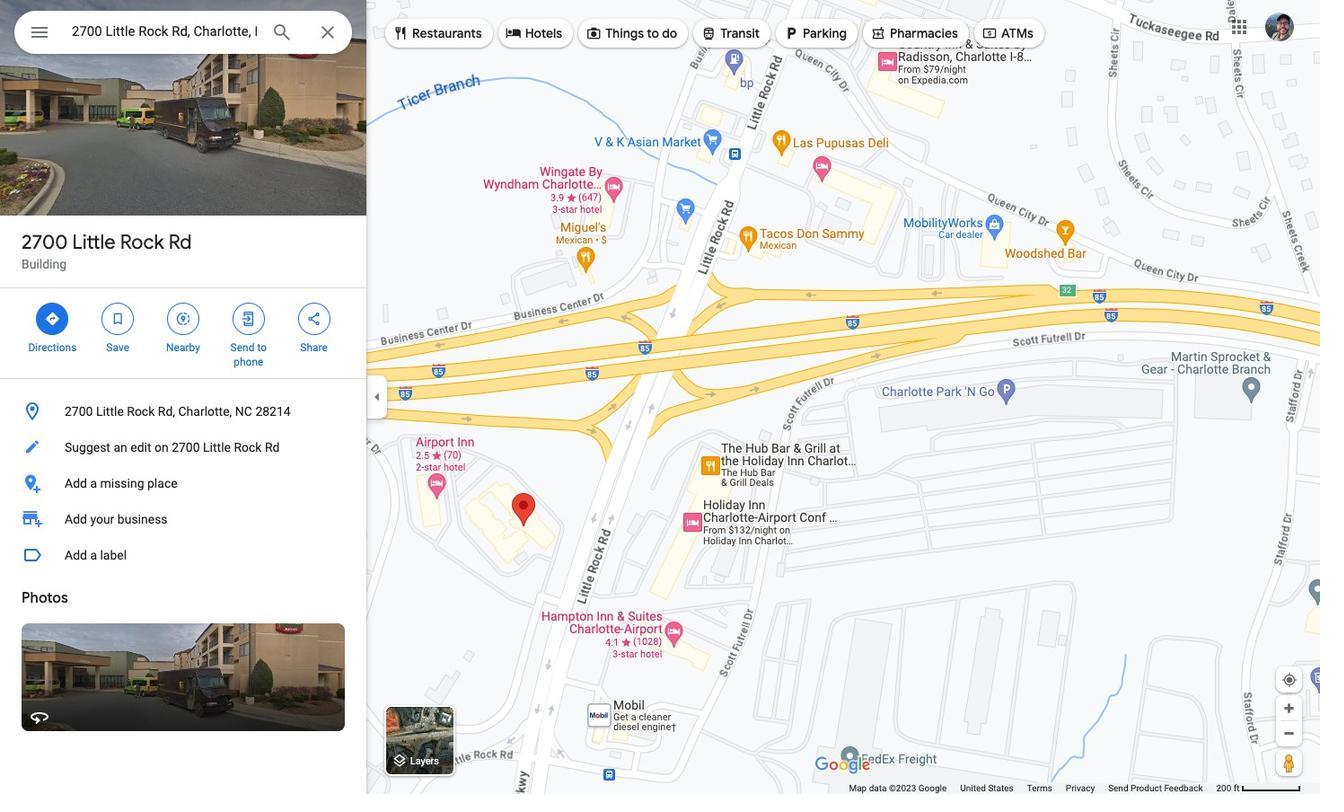 Task type: vqa. For each thing, say whether or not it's contained in the screenshot.
the  Transit
yes



Task type: describe. For each thing, give the bounding box(es) containing it.
google account: cj baylor  
(christian.baylor@adept.ai) image
[[1266, 12, 1295, 41]]

nearby
[[166, 341, 200, 354]]

to inside  things to do
[[647, 25, 659, 41]]

pharmacies
[[890, 25, 958, 41]]

your
[[90, 512, 114, 526]]

add for add your business
[[65, 512, 87, 526]]

united
[[961, 783, 986, 793]]

building
[[22, 257, 67, 271]]

add your business link
[[0, 501, 367, 537]]

layers
[[410, 756, 439, 767]]


[[175, 309, 191, 329]]

add a label
[[65, 548, 127, 562]]

suggest
[[65, 440, 110, 455]]

privacy button
[[1066, 782, 1095, 794]]

little for rd
[[72, 230, 115, 255]]

add for add a label
[[65, 548, 87, 562]]


[[29, 20, 50, 45]]

label
[[100, 548, 127, 562]]

product
[[1131, 783, 1162, 793]]

transit
[[721, 25, 760, 41]]

rock inside suggest an edit on 2700 little rock rd button
[[234, 440, 262, 455]]

 restaurants
[[393, 23, 482, 43]]

show your location image
[[1282, 672, 1298, 688]]


[[701, 23, 717, 43]]

©2023
[[889, 783, 917, 793]]

2700 little rock rd main content
[[0, 0, 367, 794]]

business
[[118, 512, 168, 526]]

rock for rd
[[120, 230, 164, 255]]


[[306, 309, 322, 329]]

2 vertical spatial 2700
[[172, 440, 200, 455]]

actions for 2700 little rock rd region
[[0, 288, 367, 378]]

 things to do
[[586, 23, 678, 43]]

google
[[919, 783, 947, 793]]

parking
[[803, 25, 847, 41]]

 transit
[[701, 23, 760, 43]]

suggest an edit on 2700 little rock rd
[[65, 440, 280, 455]]

add a label button
[[0, 537, 367, 573]]

2 vertical spatial little
[[203, 440, 231, 455]]


[[44, 309, 61, 329]]

states
[[989, 783, 1014, 793]]

add for add a missing place
[[65, 476, 87, 490]]

an
[[114, 440, 127, 455]]

send to phone
[[230, 341, 267, 368]]

on
[[154, 440, 169, 455]]

google maps element
[[0, 0, 1321, 794]]

things
[[606, 25, 644, 41]]

do
[[662, 25, 678, 41]]

add a missing place button
[[0, 465, 367, 501]]

28214
[[255, 404, 291, 419]]

a for missing
[[90, 476, 97, 490]]

2700 little rock rd, charlotte, nc 28214
[[65, 404, 291, 419]]

200 ft
[[1217, 783, 1240, 793]]

show street view coverage image
[[1277, 749, 1303, 776]]

add your business
[[65, 512, 168, 526]]

collapse side panel image
[[367, 387, 387, 407]]

photos
[[22, 589, 68, 607]]

rock for rd,
[[127, 404, 155, 419]]

directions
[[28, 341, 77, 354]]

hotels
[[525, 25, 562, 41]]

ft
[[1234, 783, 1240, 793]]


[[783, 23, 800, 43]]

data
[[869, 783, 887, 793]]


[[505, 23, 522, 43]]

share
[[300, 341, 328, 354]]


[[241, 309, 257, 329]]


[[393, 23, 409, 43]]

rd inside button
[[265, 440, 280, 455]]

map data ©2023 google
[[849, 783, 947, 793]]


[[586, 23, 602, 43]]

2700 little rock rd, charlotte, nc 28214 button
[[0, 393, 367, 429]]



Task type: locate. For each thing, give the bounding box(es) containing it.
zoom in image
[[1283, 702, 1296, 715]]

1 vertical spatial 2700
[[65, 404, 93, 419]]

rock inside 2700 little rock rd building
[[120, 230, 164, 255]]

place
[[147, 476, 178, 490]]

rd down 28214
[[265, 440, 280, 455]]

a
[[90, 476, 97, 490], [90, 548, 97, 562]]

1 vertical spatial rd
[[265, 440, 280, 455]]

united states
[[961, 783, 1014, 793]]

phone
[[234, 356, 264, 368]]

edit
[[130, 440, 151, 455]]

2700 up suggest
[[65, 404, 93, 419]]

terms button
[[1027, 782, 1053, 794]]

little up 
[[72, 230, 115, 255]]

add
[[65, 476, 87, 490], [65, 512, 87, 526], [65, 548, 87, 562]]

restaurants
[[412, 25, 482, 41]]

rock left "rd,"
[[127, 404, 155, 419]]

save
[[106, 341, 129, 354]]

2700 right the on
[[172, 440, 200, 455]]

send for send to phone
[[230, 341, 255, 354]]

2700 Little Rock Rd, Charlotte, NC 28214 field
[[14, 11, 352, 54]]

charlotte,
[[178, 404, 232, 419]]

little down charlotte,
[[203, 440, 231, 455]]

None field
[[72, 21, 257, 42]]

2700 inside 2700 little rock rd building
[[22, 230, 68, 255]]

0 horizontal spatial to
[[257, 341, 267, 354]]

united states button
[[961, 782, 1014, 794]]

atms
[[1002, 25, 1034, 41]]

privacy
[[1066, 783, 1095, 793]]

rock down nc on the left of the page
[[234, 440, 262, 455]]

2700
[[22, 230, 68, 255], [65, 404, 93, 419], [172, 440, 200, 455]]

1 vertical spatial little
[[96, 404, 124, 419]]

2700 for rd
[[22, 230, 68, 255]]

2700 up building
[[22, 230, 68, 255]]

add a missing place
[[65, 476, 178, 490]]

0 horizontal spatial send
[[230, 341, 255, 354]]

0 vertical spatial little
[[72, 230, 115, 255]]

send for send product feedback
[[1109, 783, 1129, 793]]

1 vertical spatial add
[[65, 512, 87, 526]]

200
[[1217, 783, 1232, 793]]

rock up 
[[120, 230, 164, 255]]

little for rd,
[[96, 404, 124, 419]]

 atms
[[982, 23, 1034, 43]]

terms
[[1027, 783, 1053, 793]]

zoom out image
[[1283, 727, 1296, 740]]

rd up 
[[169, 230, 192, 255]]

footer containing map data ©2023 google
[[849, 782, 1217, 794]]

0 vertical spatial rock
[[120, 230, 164, 255]]

send
[[230, 341, 255, 354], [1109, 783, 1129, 793]]

0 vertical spatial add
[[65, 476, 87, 490]]

missing
[[100, 476, 144, 490]]

2700 for rd,
[[65, 404, 93, 419]]

2 a from the top
[[90, 548, 97, 562]]

1 a from the top
[[90, 476, 97, 490]]

to
[[647, 25, 659, 41], [257, 341, 267, 354]]

send product feedback
[[1109, 783, 1203, 793]]

footer inside google maps element
[[849, 782, 1217, 794]]

1 vertical spatial rock
[[127, 404, 155, 419]]


[[982, 23, 998, 43]]

suggest an edit on 2700 little rock rd button
[[0, 429, 367, 465]]

little inside 2700 little rock rd building
[[72, 230, 115, 255]]

 hotels
[[505, 23, 562, 43]]

2 vertical spatial rock
[[234, 440, 262, 455]]

0 vertical spatial to
[[647, 25, 659, 41]]

0 vertical spatial 2700
[[22, 230, 68, 255]]

rock inside 2700 little rock rd, charlotte, nc 28214 button
[[127, 404, 155, 419]]


[[870, 23, 887, 43]]

a left missing
[[90, 476, 97, 490]]

send left product in the right of the page
[[1109, 783, 1129, 793]]

1 horizontal spatial to
[[647, 25, 659, 41]]

rd
[[169, 230, 192, 255], [265, 440, 280, 455]]

rd,
[[158, 404, 175, 419]]

send up phone
[[230, 341, 255, 354]]

1 vertical spatial send
[[1109, 783, 1129, 793]]

add down suggest
[[65, 476, 87, 490]]

feedback
[[1165, 783, 1203, 793]]

0 vertical spatial rd
[[169, 230, 192, 255]]

send product feedback button
[[1109, 782, 1203, 794]]

add left your
[[65, 512, 87, 526]]

0 vertical spatial a
[[90, 476, 97, 490]]

rd inside 2700 little rock rd building
[[169, 230, 192, 255]]

nc
[[235, 404, 252, 419]]

to inside send to phone
[[257, 341, 267, 354]]

200 ft button
[[1217, 783, 1302, 793]]

to up phone
[[257, 341, 267, 354]]

1 horizontal spatial rd
[[265, 440, 280, 455]]

to left do
[[647, 25, 659, 41]]

map
[[849, 783, 867, 793]]

 pharmacies
[[870, 23, 958, 43]]

rock
[[120, 230, 164, 255], [127, 404, 155, 419], [234, 440, 262, 455]]

 search field
[[14, 11, 352, 57]]

footer
[[849, 782, 1217, 794]]

little up the an at the left of the page
[[96, 404, 124, 419]]

2 vertical spatial add
[[65, 548, 87, 562]]

1 horizontal spatial send
[[1109, 783, 1129, 793]]

add left label
[[65, 548, 87, 562]]

little
[[72, 230, 115, 255], [96, 404, 124, 419], [203, 440, 231, 455]]

0 horizontal spatial rd
[[169, 230, 192, 255]]

1 add from the top
[[65, 476, 87, 490]]

3 add from the top
[[65, 548, 87, 562]]

a left label
[[90, 548, 97, 562]]

 button
[[14, 11, 65, 57]]

send inside send to phone
[[230, 341, 255, 354]]

none field inside 2700 little rock rd, charlotte, nc 28214 field
[[72, 21, 257, 42]]

2700 little rock rd building
[[22, 230, 192, 271]]

0 vertical spatial send
[[230, 341, 255, 354]]

a for label
[[90, 548, 97, 562]]

1 vertical spatial to
[[257, 341, 267, 354]]

send inside send product feedback button
[[1109, 783, 1129, 793]]

1 vertical spatial a
[[90, 548, 97, 562]]


[[110, 309, 126, 329]]

 parking
[[783, 23, 847, 43]]

2 add from the top
[[65, 512, 87, 526]]



